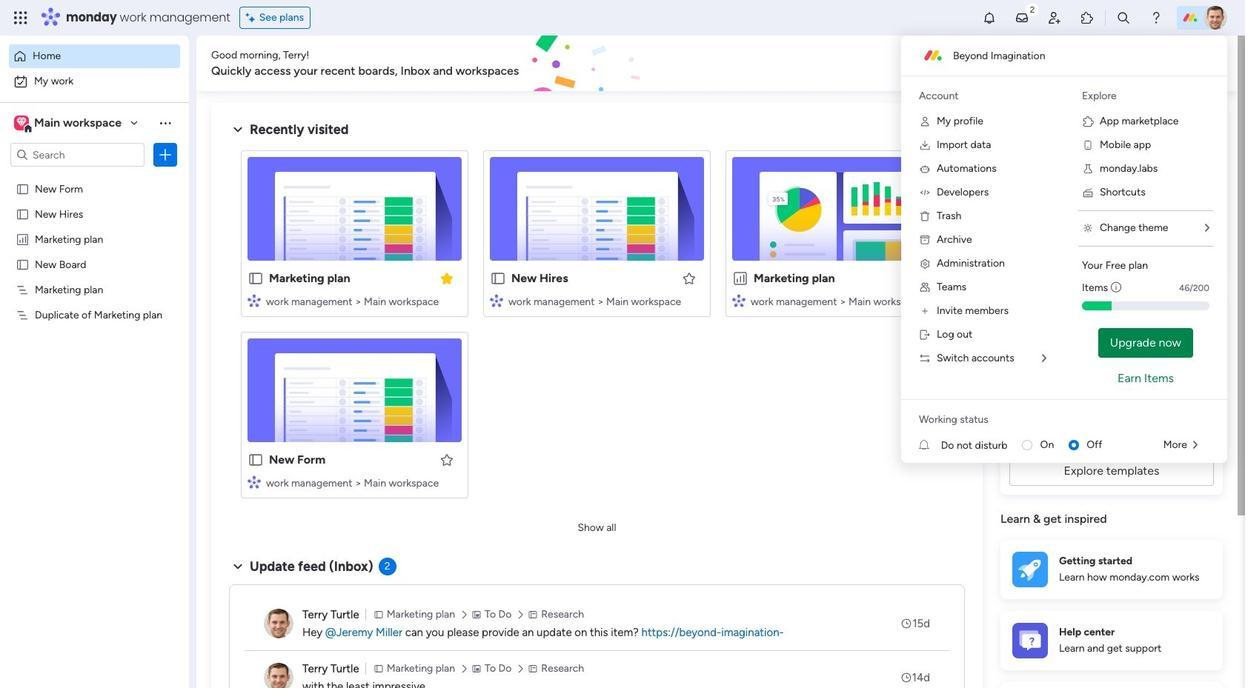 Task type: vqa. For each thing, say whether or not it's contained in the screenshot.
Register
no



Task type: locate. For each thing, give the bounding box(es) containing it.
list arrow image
[[1205, 223, 1210, 234]]

0 vertical spatial invite members image
[[1047, 10, 1062, 25]]

list box
[[0, 173, 189, 527]]

2 horizontal spatial public board image
[[490, 271, 506, 287]]

1 vertical spatial terry turtle image
[[264, 663, 294, 689]]

invite members image up the log out icon
[[919, 305, 931, 317]]

Search in workspace field
[[31, 146, 124, 163]]

v2 user feedback image
[[1013, 55, 1024, 72]]

0 vertical spatial terry turtle image
[[264, 609, 294, 639]]

public board image
[[16, 207, 30, 221], [16, 257, 30, 271], [248, 452, 264, 468]]

public dashboard image
[[16, 232, 30, 246]]

teams image
[[919, 282, 931, 294]]

monday marketplace image
[[1080, 10, 1095, 25]]

invite members image
[[1047, 10, 1062, 25], [919, 305, 931, 317]]

monday.labs image
[[1082, 163, 1094, 175]]

2 vertical spatial public board image
[[248, 452, 264, 468]]

add to favorites image for public dashboard image
[[924, 271, 939, 286]]

1 horizontal spatial add to favorites image
[[682, 271, 697, 286]]

import data image
[[919, 139, 931, 151]]

add to favorites image
[[682, 271, 697, 286], [924, 271, 939, 286], [440, 453, 454, 467]]

public dashboard image
[[732, 271, 749, 287]]

automations image
[[919, 163, 931, 175]]

workspace selection element
[[14, 114, 124, 133]]

archive image
[[919, 234, 931, 246]]

0 horizontal spatial add to favorites image
[[440, 453, 454, 467]]

developers image
[[919, 187, 931, 199]]

1 horizontal spatial invite members image
[[1047, 10, 1062, 25]]

quick search results list box
[[229, 139, 965, 517]]

v2 surfce notifications image
[[919, 438, 941, 453]]

public board image
[[16, 182, 30, 196], [248, 271, 264, 287], [490, 271, 506, 287]]

trash image
[[919, 211, 931, 222]]

options image
[[158, 148, 173, 162]]

1 vertical spatial invite members image
[[919, 305, 931, 317]]

1 horizontal spatial public board image
[[248, 271, 264, 287]]

notifications image
[[982, 10, 997, 25]]

search everything image
[[1116, 10, 1131, 25]]

0 horizontal spatial invite members image
[[919, 305, 931, 317]]

2 horizontal spatial add to favorites image
[[924, 271, 939, 286]]

0 vertical spatial public board image
[[16, 207, 30, 221]]

option
[[9, 44, 180, 68], [9, 70, 180, 93], [0, 175, 189, 178]]

terry turtle image
[[1204, 6, 1228, 30]]

shortcuts image
[[1082, 187, 1094, 199]]

1 vertical spatial option
[[9, 70, 180, 93]]

invite members image right "2" icon
[[1047, 10, 1062, 25]]

terry turtle image
[[264, 609, 294, 639], [264, 663, 294, 689]]



Task type: describe. For each thing, give the bounding box(es) containing it.
0 vertical spatial option
[[9, 44, 180, 68]]

select product image
[[13, 10, 28, 25]]

help center element
[[1001, 611, 1223, 671]]

templates image image
[[1014, 298, 1210, 401]]

update feed image
[[1015, 10, 1030, 25]]

close recently visited image
[[229, 121, 247, 139]]

2 terry turtle image from the top
[[264, 663, 294, 689]]

change theme image
[[1082, 222, 1094, 234]]

remove from favorites image
[[440, 271, 454, 286]]

close update feed (inbox) image
[[229, 558, 247, 576]]

v2 info image
[[1111, 280, 1122, 296]]

2 vertical spatial option
[[0, 175, 189, 178]]

help image
[[1149, 10, 1164, 25]]

mobile app image
[[1082, 139, 1094, 151]]

1 vertical spatial public board image
[[16, 257, 30, 271]]

getting started element
[[1001, 540, 1223, 600]]

2 image
[[1026, 1, 1039, 17]]

administration image
[[919, 258, 931, 270]]

workspace image
[[16, 115, 27, 131]]

workspace options image
[[158, 115, 173, 130]]

0 horizontal spatial public board image
[[16, 182, 30, 196]]

see plans image
[[246, 10, 259, 26]]

2 element
[[379, 558, 396, 576]]

add to favorites image for the right public board icon
[[682, 271, 697, 286]]

1 terry turtle image from the top
[[264, 609, 294, 639]]

log out image
[[919, 329, 931, 341]]

workspace image
[[14, 115, 29, 131]]

my profile image
[[919, 116, 931, 128]]



